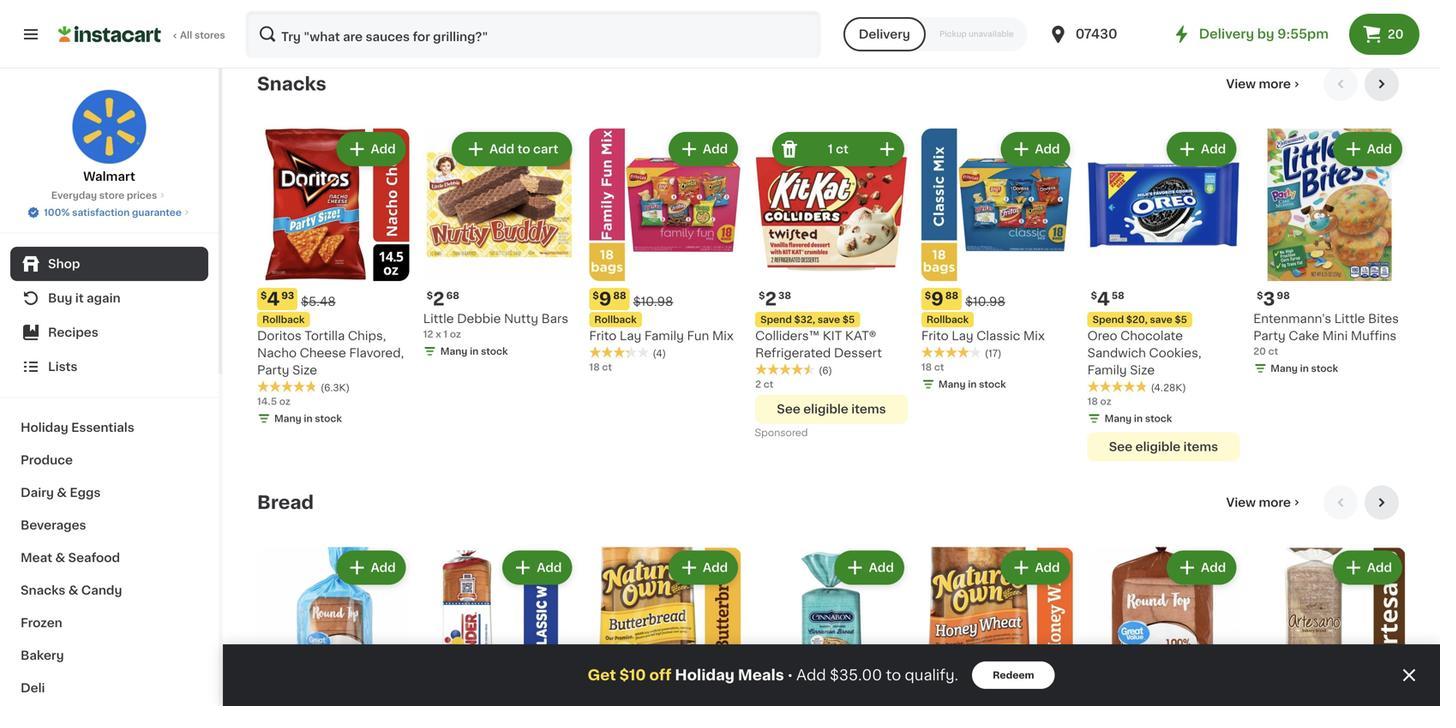 Task type: vqa. For each thing, say whether or not it's contained in the screenshot.
bottommost PRE-
no



Task type: describe. For each thing, give the bounding box(es) containing it.
•
[[788, 669, 793, 683]]

all
[[180, 30, 192, 40]]

store
[[99, 191, 125, 200]]

(6)
[[819, 366, 833, 376]]

recipes
[[48, 327, 98, 339]]

$ 9 88 $10.98
[[593, 290, 674, 308]]

meat & seafood link
[[10, 542, 208, 575]]

everyday store prices
[[51, 191, 157, 200]]

58
[[1112, 291, 1125, 300]]

2 for spend $32, save $5
[[765, 290, 777, 308]]

flavored,
[[349, 347, 404, 359]]

20 inside button
[[1388, 28, 1404, 40]]

meat & seafood
[[21, 552, 120, 564]]

$20,
[[1127, 315, 1148, 325]]

entenmann's little bites party cake mini muffins 20 ct
[[1254, 313, 1400, 356]]

1 inside little debbie nutty bars 12 x 1 oz
[[444, 330, 448, 339]]

lay for family
[[620, 330, 642, 342]]

sandwich
[[1088, 347, 1147, 359]]

many inside 'product' group
[[1271, 364, 1298, 373]]

ct for frito lay family fun mix
[[602, 363, 612, 372]]

(17)
[[985, 349, 1002, 358]]

0 horizontal spatial family
[[645, 330, 684, 342]]

lb
[[598, 2, 607, 12]]

eggs
[[70, 487, 101, 499]]

$ for $ 2 68
[[427, 291, 433, 300]]

$9.88 original price: $10.98 element for classic
[[922, 288, 1074, 310]]

walmart link
[[72, 89, 147, 185]]

many down frito lay classic mix
[[939, 380, 966, 389]]

view more button for snacks
[[1220, 67, 1310, 101]]

colliders™
[[756, 330, 820, 342]]

9 for $ 9 88
[[932, 290, 944, 308]]

eligible for 2
[[804, 403, 849, 415]]

$ for $ 4 93 $5.48
[[261, 291, 267, 300]]

snacks & candy link
[[10, 575, 208, 607]]

delivery for delivery by 9:55pm
[[1200, 28, 1255, 40]]

delivery by 9:55pm
[[1200, 28, 1329, 40]]

walmart
[[83, 171, 135, 183]]

beverages link
[[10, 509, 208, 542]]

$ 4 93 $5.48
[[261, 290, 336, 308]]

20 button
[[1350, 14, 1420, 55]]

view for bread
[[1227, 497, 1257, 509]]

doritos tortilla chips, nacho cheese flavored, party size
[[257, 330, 404, 376]]

classic
[[977, 330, 1021, 342]]

candy
[[81, 585, 122, 597]]

spend $20, save $5
[[1093, 315, 1188, 325]]

$ 2 38
[[759, 290, 792, 308]]

nutty
[[504, 313, 539, 325]]

party inside doritos tortilla chips, nacho cheese flavored, party size
[[257, 364, 289, 376]]

see eligible items for 2
[[777, 403, 887, 415]]

bites
[[1369, 313, 1400, 325]]

item carousel region containing bread
[[257, 486, 1407, 707]]

18 for $10.98
[[590, 363, 600, 372]]

oreo chocolate sandwich cookies, family size
[[1088, 330, 1202, 376]]

$ 3 98
[[1258, 290, 1291, 308]]

4 for $ 4 58
[[1098, 290, 1110, 308]]

redeem
[[993, 671, 1035, 681]]

walmart logo image
[[72, 89, 147, 165]]

remove colliders™ kit kat® refrigerated dessert image
[[779, 139, 800, 160]]

see for 2
[[777, 403, 801, 415]]

$10.98 inside the $ 9 88 $10.98
[[633, 296, 674, 308]]

14.5
[[257, 397, 277, 406]]

3 inside 'product' group
[[1264, 290, 1276, 308]]

size inside oreo chocolate sandwich cookies, family size
[[1131, 364, 1155, 376]]

1 many in stock button from the left
[[423, 0, 576, 17]]

18 ct for frito lay family fun mix
[[590, 363, 612, 372]]

12
[[423, 330, 433, 339]]

1 ct
[[828, 143, 849, 155]]

add to cart
[[490, 143, 559, 155]]

holiday inside 'link'
[[21, 422, 68, 434]]

spend $32, save $5
[[761, 315, 855, 325]]

snacks for snacks
[[257, 75, 327, 93]]

cookies,
[[1150, 347, 1202, 359]]

1 horizontal spatial 2
[[756, 380, 762, 389]]

party inside entenmann's little bites party cake mini muffins 20 ct
[[1254, 330, 1286, 342]]

x
[[436, 330, 441, 339]]

93
[[282, 291, 294, 300]]

delivery button
[[844, 17, 926, 51]]

get $10 off holiday meals • add $35.00 to qualify.
[[588, 669, 959, 683]]

spend for 4
[[1093, 315, 1125, 325]]

prices
[[127, 191, 157, 200]]

beverages
[[21, 520, 86, 532]]

2 for little debbie nutty bars
[[433, 290, 445, 308]]

off
[[650, 669, 672, 683]]

view more for snacks
[[1227, 78, 1292, 90]]

buy
[[48, 292, 72, 304]]

snacks & candy
[[21, 585, 122, 597]]

buy it again link
[[10, 281, 208, 316]]

$4.93 original price: $5.48 element
[[257, 288, 410, 310]]

mini
[[1323, 330, 1349, 342]]

stock inside 'product' group
[[1312, 364, 1339, 373]]

88 for $ 9 88
[[946, 291, 959, 301]]

tortilla
[[305, 330, 345, 342]]

produce
[[21, 455, 73, 467]]

satisfaction
[[72, 208, 130, 217]]

little inside little debbie nutty bars 12 x 1 oz
[[423, 313, 454, 325]]

item carousel region containing snacks
[[257, 67, 1407, 472]]

essentials
[[71, 422, 134, 434]]

add inside button
[[490, 143, 515, 155]]

& for meat
[[55, 552, 65, 564]]

by
[[1258, 28, 1275, 40]]

meat
[[21, 552, 52, 564]]

holiday essentials link
[[10, 412, 208, 444]]

entenmann's
[[1254, 313, 1332, 325]]

(6.3k)
[[321, 383, 350, 393]]

cheese
[[300, 347, 346, 359]]

100%
[[44, 208, 70, 217]]

bars
[[542, 313, 569, 325]]

ct for colliders™ kit kat® refrigerated dessert
[[764, 380, 774, 389]]

it
[[75, 292, 84, 304]]

20 inside entenmann's little bites party cake mini muffins 20 ct
[[1254, 347, 1267, 356]]

to inside button
[[518, 143, 531, 155]]

nacho
[[257, 347, 297, 359]]

holiday inside treatment tracker modal dialog
[[675, 669, 735, 683]]

product group containing 3
[[1254, 129, 1407, 379]]

all stores link
[[58, 10, 226, 58]]

cart
[[533, 143, 559, 155]]

ct left the increment quantity of colliders™ kit kat® refrigerated dessert icon
[[836, 143, 849, 155]]

$ for $ 9 88
[[925, 291, 932, 301]]

dairy & eggs link
[[10, 477, 208, 509]]

frito for frito lay classic mix
[[922, 330, 949, 342]]

debbie
[[457, 313, 501, 325]]

see eligible items button for 4
[[1088, 433, 1240, 462]]

$ for $ 4 58
[[1091, 291, 1098, 300]]

frozen
[[21, 618, 62, 630]]

stores
[[195, 30, 225, 40]]

kat®
[[846, 330, 877, 342]]

1 horizontal spatial 1
[[828, 143, 833, 155]]

more for bread
[[1259, 497, 1292, 509]]

14.5 oz
[[257, 397, 291, 406]]

add to cart button
[[454, 134, 571, 165]]

18 oz
[[1088, 397, 1112, 406]]

eligible for 4
[[1136, 441, 1181, 453]]

see for 4
[[1110, 441, 1133, 453]]

bakery
[[21, 650, 64, 662]]

treatment tracker modal dialog
[[223, 645, 1441, 707]]

3 rollback from the left
[[927, 315, 969, 325]]

$35.00
[[830, 669, 883, 683]]

get
[[588, 669, 616, 683]]

$5 for 2
[[843, 315, 855, 325]]



Task type: locate. For each thing, give the bounding box(es) containing it.
spend for 2
[[761, 315, 792, 325]]

view for snacks
[[1227, 78, 1257, 90]]

68
[[446, 291, 460, 300]]

$ inside the $ 9 88 $10.98
[[593, 291, 599, 301]]

1 vertical spatial see eligible items button
[[1088, 433, 1240, 462]]

1 vertical spatial &
[[55, 552, 65, 564]]

1 item carousel region from the top
[[257, 67, 1407, 472]]

& left "candy"
[[68, 585, 78, 597]]

family up (4)
[[645, 330, 684, 342]]

0 horizontal spatial frito
[[590, 330, 617, 342]]

items down dessert
[[852, 403, 887, 415]]

18
[[590, 363, 600, 372], [922, 363, 932, 372], [1088, 397, 1099, 406]]

snacks inside item carousel 'region'
[[257, 75, 327, 93]]

0 horizontal spatial spend
[[761, 315, 792, 325]]

2 frito from the left
[[922, 330, 949, 342]]

items
[[852, 403, 887, 415], [1184, 441, 1219, 453]]

family down sandwich
[[1088, 364, 1127, 376]]

delivery inside "button"
[[859, 28, 911, 40]]

07430 button
[[1049, 10, 1152, 58]]

0 vertical spatial view more button
[[1220, 67, 1310, 101]]

4 left 93
[[267, 290, 280, 308]]

0 horizontal spatial delivery
[[859, 28, 911, 40]]

$ inside $ 3 98
[[1258, 291, 1264, 301]]

2 $9.88 original price: $10.98 element from the left
[[922, 288, 1074, 310]]

oz for 4
[[1101, 397, 1112, 406]]

1 horizontal spatial spend
[[1093, 315, 1125, 325]]

rollback down $ 9 88
[[927, 315, 969, 325]]

100% satisfaction guarantee button
[[27, 202, 192, 220]]

more for snacks
[[1259, 78, 1292, 90]]

0 vertical spatial party
[[1254, 330, 1286, 342]]

$ inside $ 2 38
[[759, 291, 765, 300]]

$32,
[[795, 315, 816, 325]]

1 vertical spatial see eligible items
[[1110, 441, 1219, 453]]

see eligible items button down (4.28k)
[[1088, 433, 1240, 462]]

98
[[1277, 291, 1291, 301]]

see down 18 oz
[[1110, 441, 1133, 453]]

1 vertical spatial see
[[1110, 441, 1133, 453]]

0 horizontal spatial mix
[[713, 330, 734, 342]]

0 horizontal spatial to
[[518, 143, 531, 155]]

oreo
[[1088, 330, 1118, 342]]

2 18 ct from the left
[[922, 363, 945, 372]]

1 $5 from the left
[[843, 315, 855, 325]]

1 horizontal spatial eligible
[[1136, 441, 1181, 453]]

2 lay from the left
[[952, 330, 974, 342]]

increment quantity of colliders™ kit kat® refrigerated dessert image
[[877, 139, 898, 160]]

0 vertical spatial 20
[[1388, 28, 1404, 40]]

rollback for 4
[[262, 315, 305, 325]]

frito
[[590, 330, 617, 342], [922, 330, 949, 342]]

size down sandwich
[[1131, 364, 1155, 376]]

see eligible items
[[777, 403, 887, 415], [1110, 441, 1219, 453]]

1 horizontal spatial items
[[1184, 441, 1219, 453]]

1 right x
[[444, 330, 448, 339]]

0 vertical spatial family
[[645, 330, 684, 342]]

holiday right off at the left of page
[[675, 669, 735, 683]]

1 horizontal spatial family
[[1088, 364, 1127, 376]]

88 up frito lay classic mix
[[946, 291, 959, 301]]

view more for bread
[[1227, 497, 1292, 509]]

items down (4.28k)
[[1184, 441, 1219, 453]]

18 for 4
[[1088, 397, 1099, 406]]

3 $ from the left
[[759, 291, 765, 300]]

chips,
[[348, 330, 386, 342]]

3 left lb
[[590, 2, 596, 12]]

1 horizontal spatial little
[[1335, 313, 1366, 325]]

88 inside the $ 9 88 $10.98
[[614, 291, 627, 301]]

1 horizontal spatial $5
[[1175, 315, 1188, 325]]

dairy
[[21, 487, 54, 499]]

2 more from the top
[[1259, 497, 1292, 509]]

oz
[[450, 330, 461, 339], [279, 397, 291, 406], [1101, 397, 1112, 406]]

1 view more button from the top
[[1220, 67, 1310, 101]]

0 horizontal spatial 20
[[1254, 347, 1267, 356]]

in inside 'product' group
[[1301, 364, 1310, 373]]

little inside entenmann's little bites party cake mini muffins 20 ct
[[1335, 313, 1366, 325]]

$ for $ 9 88 $10.98
[[593, 291, 599, 301]]

many down x
[[441, 347, 468, 356]]

buy it again
[[48, 292, 121, 304]]

little debbie nutty bars 12 x 1 oz
[[423, 313, 569, 339]]

2 9 from the left
[[932, 290, 944, 308]]

0 vertical spatial items
[[852, 403, 887, 415]]

1 horizontal spatial see eligible items button
[[1088, 433, 1240, 462]]

0 vertical spatial snacks
[[257, 75, 327, 93]]

mix right fun
[[713, 330, 734, 342]]

2 horizontal spatial rollback
[[927, 315, 969, 325]]

3 lb bag button
[[590, 0, 742, 34]]

bread
[[257, 494, 314, 512]]

product group
[[756, 0, 908, 46], [257, 129, 410, 429], [423, 129, 576, 362], [590, 129, 742, 374], [756, 129, 908, 443], [922, 129, 1074, 395], [1088, 129, 1240, 462], [1254, 129, 1407, 379], [257, 547, 410, 707], [423, 547, 576, 707], [590, 547, 742, 707], [756, 547, 908, 707], [922, 547, 1074, 707], [1088, 547, 1240, 707], [1254, 547, 1407, 707]]

1 vertical spatial to
[[886, 669, 902, 683]]

9 up frito lay family fun mix
[[599, 290, 612, 308]]

items for 2
[[852, 403, 887, 415]]

0 horizontal spatial 88
[[614, 291, 627, 301]]

0 horizontal spatial holiday
[[21, 422, 68, 434]]

2 rollback from the left
[[595, 315, 637, 325]]

instacart logo image
[[58, 24, 161, 45]]

$10.98 up frito lay classic mix
[[966, 296, 1006, 308]]

2 view more button from the top
[[1220, 486, 1310, 520]]

ct inside entenmann's little bites party cake mini muffins 20 ct
[[1269, 347, 1279, 356]]

1 horizontal spatial frito
[[922, 330, 949, 342]]

1 right the remove colliders™ kit kat® refrigerated dessert image
[[828, 143, 833, 155]]

0 vertical spatial view
[[1227, 78, 1257, 90]]

$ left 68
[[427, 291, 433, 300]]

0 horizontal spatial 18 ct
[[590, 363, 612, 372]]

2 88 from the left
[[946, 291, 959, 301]]

oz right x
[[450, 330, 461, 339]]

lay left classic
[[952, 330, 974, 342]]

1 horizontal spatial see
[[1110, 441, 1133, 453]]

1 horizontal spatial party
[[1254, 330, 1286, 342]]

1 vertical spatial party
[[257, 364, 289, 376]]

0 horizontal spatial 4
[[267, 290, 280, 308]]

2 left 68
[[433, 290, 445, 308]]

many right delivery "button"
[[939, 19, 966, 29]]

$ inside $ 9 88
[[925, 291, 932, 301]]

0 vertical spatial see eligible items
[[777, 403, 887, 415]]

mix right classic
[[1024, 330, 1045, 342]]

frito for frito lay family fun mix
[[590, 330, 617, 342]]

produce link
[[10, 444, 208, 477]]

2 $10.98 from the left
[[966, 296, 1006, 308]]

$5
[[843, 315, 855, 325], [1175, 315, 1188, 325]]

rollback down the $ 9 88 $10.98
[[595, 315, 637, 325]]

to inside treatment tracker modal dialog
[[886, 669, 902, 683]]

4 for $ 4 93 $5.48
[[267, 290, 280, 308]]

see eligible items down (4.28k)
[[1110, 441, 1219, 453]]

$9.88 original price: $10.98 element up classic
[[922, 288, 1074, 310]]

ct down frito lay classic mix
[[935, 363, 945, 372]]

view more button for bread
[[1220, 486, 1310, 520]]

rollback for 9
[[595, 315, 637, 325]]

2 $ from the left
[[427, 291, 433, 300]]

1 vertical spatial more
[[1259, 497, 1292, 509]]

1 lay from the left
[[620, 330, 642, 342]]

everyday store prices link
[[51, 189, 167, 202]]

many down cake
[[1271, 364, 1298, 373]]

0 horizontal spatial items
[[852, 403, 887, 415]]

6 $ from the left
[[925, 291, 932, 301]]

$ left 58
[[1091, 291, 1098, 300]]

rollback up doritos
[[262, 315, 305, 325]]

many up search field
[[441, 2, 468, 12]]

ct down refrigerated
[[764, 380, 774, 389]]

2 horizontal spatial 18
[[1088, 397, 1099, 406]]

0 horizontal spatial 9
[[599, 290, 612, 308]]

$ up frito lay classic mix
[[925, 291, 932, 301]]

0 vertical spatial view more
[[1227, 78, 1292, 90]]

spend
[[761, 315, 792, 325], [1093, 315, 1125, 325]]

0 horizontal spatial see eligible items button
[[756, 395, 908, 424]]

stock
[[481, 2, 508, 12], [980, 19, 1007, 29], [481, 347, 508, 356], [1312, 364, 1339, 373], [980, 380, 1007, 389], [315, 414, 342, 424], [1146, 414, 1173, 424]]

1 horizontal spatial 18
[[922, 363, 932, 372]]

view more
[[1227, 78, 1292, 90], [1227, 497, 1292, 509]]

1 4 from the left
[[267, 290, 280, 308]]

4 left 58
[[1098, 290, 1110, 308]]

& for snacks
[[68, 585, 78, 597]]

2 4 from the left
[[1098, 290, 1110, 308]]

$10.98 up frito lay family fun mix
[[633, 296, 674, 308]]

many down 14.5 oz
[[274, 414, 302, 424]]

bag
[[609, 2, 628, 12]]

1 horizontal spatial $10.98
[[966, 296, 1006, 308]]

$5 for 4
[[1175, 315, 1188, 325]]

frito down the $ 9 88 $10.98
[[590, 330, 617, 342]]

0 vertical spatial item carousel region
[[257, 67, 1407, 472]]

1 horizontal spatial 9
[[932, 290, 944, 308]]

1 frito from the left
[[590, 330, 617, 342]]

ct for frito lay classic mix
[[935, 363, 945, 372]]

size down cheese
[[293, 364, 317, 376]]

see up sponsored badge image
[[777, 403, 801, 415]]

1 mix from the left
[[713, 330, 734, 342]]

2 item carousel region from the top
[[257, 486, 1407, 707]]

0 horizontal spatial eligible
[[804, 403, 849, 415]]

lay for classic
[[952, 330, 974, 342]]

recipes link
[[10, 316, 208, 350]]

0 horizontal spatial $9.88 original price: $10.98 element
[[590, 288, 742, 310]]

0 horizontal spatial snacks
[[21, 585, 65, 597]]

0 vertical spatial see
[[777, 403, 801, 415]]

$9.88 original price: $10.98 element up frito lay family fun mix
[[590, 288, 742, 310]]

2 down refrigerated
[[756, 380, 762, 389]]

deli link
[[10, 672, 208, 705]]

doritos
[[257, 330, 302, 342]]

again
[[87, 292, 121, 304]]

snacks for snacks & candy
[[21, 585, 65, 597]]

2 view from the top
[[1227, 497, 1257, 509]]

spend up colliders™
[[761, 315, 792, 325]]

3 lb bag
[[590, 2, 628, 12]]

colliders™ kit kat® refrigerated dessert
[[756, 330, 882, 359]]

0 horizontal spatial little
[[423, 313, 454, 325]]

$9.88 original price: $10.98 element for family
[[590, 288, 742, 310]]

0 horizontal spatial $5
[[843, 315, 855, 325]]

$ left the 38
[[759, 291, 765, 300]]

1 view more from the top
[[1227, 78, 1292, 90]]

0 horizontal spatial lay
[[620, 330, 642, 342]]

$ inside $ 2 68
[[427, 291, 433, 300]]

1 vertical spatial 1
[[444, 330, 448, 339]]

snacks
[[257, 75, 327, 93], [21, 585, 65, 597]]

2 many in stock button from the left
[[922, 0, 1074, 34]]

1 size from the left
[[293, 364, 317, 376]]

1 vertical spatial 3
[[1264, 290, 1276, 308]]

save for 4
[[1151, 315, 1173, 325]]

oz down sandwich
[[1101, 397, 1112, 406]]

more
[[1259, 78, 1292, 90], [1259, 497, 1292, 509]]

little
[[423, 313, 454, 325], [1335, 313, 1366, 325]]

to right $35.00
[[886, 669, 902, 683]]

see eligible items down (6)
[[777, 403, 887, 415]]

add
[[371, 143, 396, 155], [490, 143, 515, 155], [703, 143, 728, 155], [1035, 143, 1061, 155], [1202, 143, 1227, 155], [1368, 143, 1393, 155], [371, 562, 396, 574], [537, 562, 562, 574], [703, 562, 728, 574], [869, 562, 894, 574], [1035, 562, 1061, 574], [1202, 562, 1227, 574], [1368, 562, 1393, 574], [797, 669, 826, 683]]

1 spend from the left
[[761, 315, 792, 325]]

18 ct down frito lay family fun mix
[[590, 363, 612, 372]]

0 vertical spatial 1
[[828, 143, 833, 155]]

0 horizontal spatial see eligible items
[[777, 403, 887, 415]]

1 horizontal spatial lay
[[952, 330, 974, 342]]

cake
[[1289, 330, 1320, 342]]

1 vertical spatial snacks
[[21, 585, 65, 597]]

1 vertical spatial items
[[1184, 441, 1219, 453]]

1 save from the left
[[818, 315, 841, 325]]

fun
[[687, 330, 710, 342]]

oz inside little debbie nutty bars 12 x 1 oz
[[450, 330, 461, 339]]

ct down frito lay family fun mix
[[602, 363, 612, 372]]

save for 2
[[818, 315, 841, 325]]

1 little from the left
[[423, 313, 454, 325]]

3 left 98
[[1264, 290, 1276, 308]]

& inside 'link'
[[55, 552, 65, 564]]

5 $ from the left
[[593, 291, 599, 301]]

0 horizontal spatial see
[[777, 403, 801, 415]]

1 horizontal spatial many in stock button
[[922, 0, 1074, 34]]

$ for $ 2 38
[[759, 291, 765, 300]]

1 horizontal spatial rollback
[[595, 315, 637, 325]]

1 horizontal spatial oz
[[450, 330, 461, 339]]

shop link
[[10, 247, 208, 281]]

ct down entenmann's
[[1269, 347, 1279, 356]]

see eligible items for 4
[[1110, 441, 1219, 453]]

1 horizontal spatial 4
[[1098, 290, 1110, 308]]

1 horizontal spatial holiday
[[675, 669, 735, 683]]

100% satisfaction guarantee
[[44, 208, 182, 217]]

$ left 93
[[261, 291, 267, 300]]

holiday essentials
[[21, 422, 134, 434]]

oz for $5.48
[[279, 397, 291, 406]]

Search field
[[247, 12, 820, 57]]

2 view more from the top
[[1227, 497, 1292, 509]]

1 vertical spatial 20
[[1254, 347, 1267, 356]]

1 horizontal spatial delivery
[[1200, 28, 1255, 40]]

many
[[441, 2, 468, 12], [939, 19, 966, 29], [441, 347, 468, 356], [1271, 364, 1298, 373], [939, 380, 966, 389], [274, 414, 302, 424], [1105, 414, 1132, 424]]

9 for $ 9 88 $10.98
[[599, 290, 612, 308]]

1 more from the top
[[1259, 78, 1292, 90]]

lists link
[[10, 350, 208, 384]]

eligible down (6)
[[804, 403, 849, 415]]

many down 18 oz
[[1105, 414, 1132, 424]]

1 rollback from the left
[[262, 315, 305, 325]]

2 left the 38
[[765, 290, 777, 308]]

0 horizontal spatial party
[[257, 364, 289, 376]]

everyday
[[51, 191, 97, 200]]

many in stock button
[[423, 0, 576, 17], [922, 0, 1074, 34]]

1 88 from the left
[[614, 291, 627, 301]]

$9.88 original price: $10.98 element
[[590, 288, 742, 310], [922, 288, 1074, 310]]

&
[[57, 487, 67, 499], [55, 552, 65, 564], [68, 585, 78, 597]]

1 18 ct from the left
[[590, 363, 612, 372]]

1 horizontal spatial save
[[1151, 315, 1173, 325]]

1 horizontal spatial $9.88 original price: $10.98 element
[[922, 288, 1074, 310]]

add inside treatment tracker modal dialog
[[797, 669, 826, 683]]

to left the cart
[[518, 143, 531, 155]]

1 vertical spatial view more button
[[1220, 486, 1310, 520]]

2 size from the left
[[1131, 364, 1155, 376]]

4
[[267, 290, 280, 308], [1098, 290, 1110, 308]]

1 vertical spatial family
[[1088, 364, 1127, 376]]

0 vertical spatial &
[[57, 487, 67, 499]]

eligible down (4.28k)
[[1136, 441, 1181, 453]]

all stores
[[180, 30, 225, 40]]

refrigerated
[[756, 347, 831, 359]]

delivery by 9:55pm link
[[1172, 24, 1329, 45]]

frito down $ 9 88
[[922, 330, 949, 342]]

party down entenmann's
[[1254, 330, 1286, 342]]

$5 up kat®
[[843, 315, 855, 325]]

sponsored badge image
[[756, 429, 808, 439]]

eligible
[[804, 403, 849, 415], [1136, 441, 1181, 453]]

0 vertical spatial eligible
[[804, 403, 849, 415]]

$ up frito lay family fun mix
[[593, 291, 599, 301]]

1 vertical spatial holiday
[[675, 669, 735, 683]]

see eligible items button for 2
[[756, 395, 908, 424]]

0 horizontal spatial save
[[818, 315, 841, 325]]

$ inside $ 4 58
[[1091, 291, 1098, 300]]

save up kit on the top right of the page
[[818, 315, 841, 325]]

1 $ from the left
[[261, 291, 267, 300]]

1 $10.98 from the left
[[633, 296, 674, 308]]

2 little from the left
[[1335, 313, 1366, 325]]

2 mix from the left
[[1024, 330, 1045, 342]]

1 horizontal spatial see eligible items
[[1110, 441, 1219, 453]]

bakery link
[[10, 640, 208, 672]]

1 horizontal spatial to
[[886, 669, 902, 683]]

$5.48
[[301, 296, 336, 308]]

family inside oreo chocolate sandwich cookies, family size
[[1088, 364, 1127, 376]]

88 for $ 9 88 $10.98
[[614, 291, 627, 301]]

18 down frito lay family fun mix
[[590, 363, 600, 372]]

7 $ from the left
[[1258, 291, 1264, 301]]

$5 up chocolate
[[1175, 315, 1188, 325]]

2 $5 from the left
[[1175, 315, 1188, 325]]

shop
[[48, 258, 80, 270]]

add inside 'product' group
[[1368, 143, 1393, 155]]

0 vertical spatial see eligible items button
[[756, 395, 908, 424]]

1 horizontal spatial 18 ct
[[922, 363, 945, 372]]

0 vertical spatial more
[[1259, 78, 1292, 90]]

item carousel region
[[257, 67, 1407, 472], [257, 486, 1407, 707]]

1 vertical spatial view more
[[1227, 497, 1292, 509]]

& left "eggs"
[[57, 487, 67, 499]]

1 vertical spatial view
[[1227, 497, 1257, 509]]

& right meat
[[55, 552, 65, 564]]

delivery for delivery
[[859, 28, 911, 40]]

18 down frito lay classic mix
[[922, 363, 932, 372]]

0 horizontal spatial size
[[293, 364, 317, 376]]

redeem button
[[973, 662, 1055, 690]]

& for dairy
[[57, 487, 67, 499]]

1 horizontal spatial snacks
[[257, 75, 327, 93]]

1 9 from the left
[[599, 290, 612, 308]]

see eligible items button down (6)
[[756, 395, 908, 424]]

★★★★★
[[590, 347, 650, 359], [590, 347, 650, 359], [922, 347, 982, 359], [922, 347, 982, 359], [756, 364, 816, 376], [756, 364, 816, 376], [257, 381, 317, 393], [257, 381, 317, 393], [1088, 381, 1148, 393], [1088, 381, 1148, 393]]

$ left 98
[[1258, 291, 1264, 301]]

little up mini
[[1335, 313, 1366, 325]]

0 horizontal spatial 1
[[444, 330, 448, 339]]

07430
[[1076, 28, 1118, 40]]

spend up oreo
[[1093, 315, 1125, 325]]

2 horizontal spatial 2
[[765, 290, 777, 308]]

2 save from the left
[[1151, 315, 1173, 325]]

(4.28k)
[[1151, 383, 1187, 393]]

1 view from the top
[[1227, 78, 1257, 90]]

lay down the $ 9 88 $10.98
[[620, 330, 642, 342]]

2 spend from the left
[[1093, 315, 1125, 325]]

9 up frito lay classic mix
[[932, 290, 944, 308]]

1 horizontal spatial 3
[[1264, 290, 1276, 308]]

$ for $ 3 98
[[1258, 291, 1264, 301]]

muffins
[[1352, 330, 1397, 342]]

add button inside 'product' group
[[1335, 134, 1401, 165]]

1 horizontal spatial 20
[[1388, 28, 1404, 40]]

dessert
[[834, 347, 882, 359]]

9:55pm
[[1278, 28, 1329, 40]]

1 $9.88 original price: $10.98 element from the left
[[590, 288, 742, 310]]

18 ct for frito lay classic mix
[[922, 363, 945, 372]]

holiday
[[21, 422, 68, 434], [675, 669, 735, 683]]

1 horizontal spatial size
[[1131, 364, 1155, 376]]

None search field
[[245, 10, 821, 58]]

18 ct down frito lay classic mix
[[922, 363, 945, 372]]

0 horizontal spatial many in stock button
[[423, 0, 576, 17]]

items for 4
[[1184, 441, 1219, 453]]

0 vertical spatial to
[[518, 143, 531, 155]]

(4)
[[653, 349, 666, 358]]

rollback
[[262, 315, 305, 325], [595, 315, 637, 325], [927, 315, 969, 325]]

$ inside the '$ 4 93 $5.48'
[[261, 291, 267, 300]]

view
[[1227, 78, 1257, 90], [1227, 497, 1257, 509]]

size inside doritos tortilla chips, nacho cheese flavored, party size
[[293, 364, 317, 376]]

little up x
[[423, 313, 454, 325]]

ct
[[836, 143, 849, 155], [1269, 347, 1279, 356], [602, 363, 612, 372], [935, 363, 945, 372], [764, 380, 774, 389]]

0 horizontal spatial oz
[[279, 397, 291, 406]]

service type group
[[844, 17, 1028, 51]]

frito lay classic mix
[[922, 330, 1045, 342]]

save up chocolate
[[1151, 315, 1173, 325]]

2 horizontal spatial oz
[[1101, 397, 1112, 406]]

88 up frito lay family fun mix
[[614, 291, 627, 301]]

party down nacho
[[257, 364, 289, 376]]

oz right the 14.5
[[279, 397, 291, 406]]

88 inside $ 9 88
[[946, 291, 959, 301]]

meals
[[738, 669, 784, 683]]

20
[[1388, 28, 1404, 40], [1254, 347, 1267, 356]]

2 vertical spatial &
[[68, 585, 78, 597]]

4 $ from the left
[[1091, 291, 1098, 300]]

1 horizontal spatial mix
[[1024, 330, 1045, 342]]

holiday up the produce
[[21, 422, 68, 434]]

18 down sandwich
[[1088, 397, 1099, 406]]

many in stock
[[441, 2, 508, 12], [939, 19, 1007, 29], [441, 347, 508, 356], [1271, 364, 1339, 373], [939, 380, 1007, 389], [274, 414, 342, 424], [1105, 414, 1173, 424]]

0 horizontal spatial 2
[[433, 290, 445, 308]]

3 inside 3 lb bag button
[[590, 2, 596, 12]]

2 ct
[[756, 380, 774, 389]]



